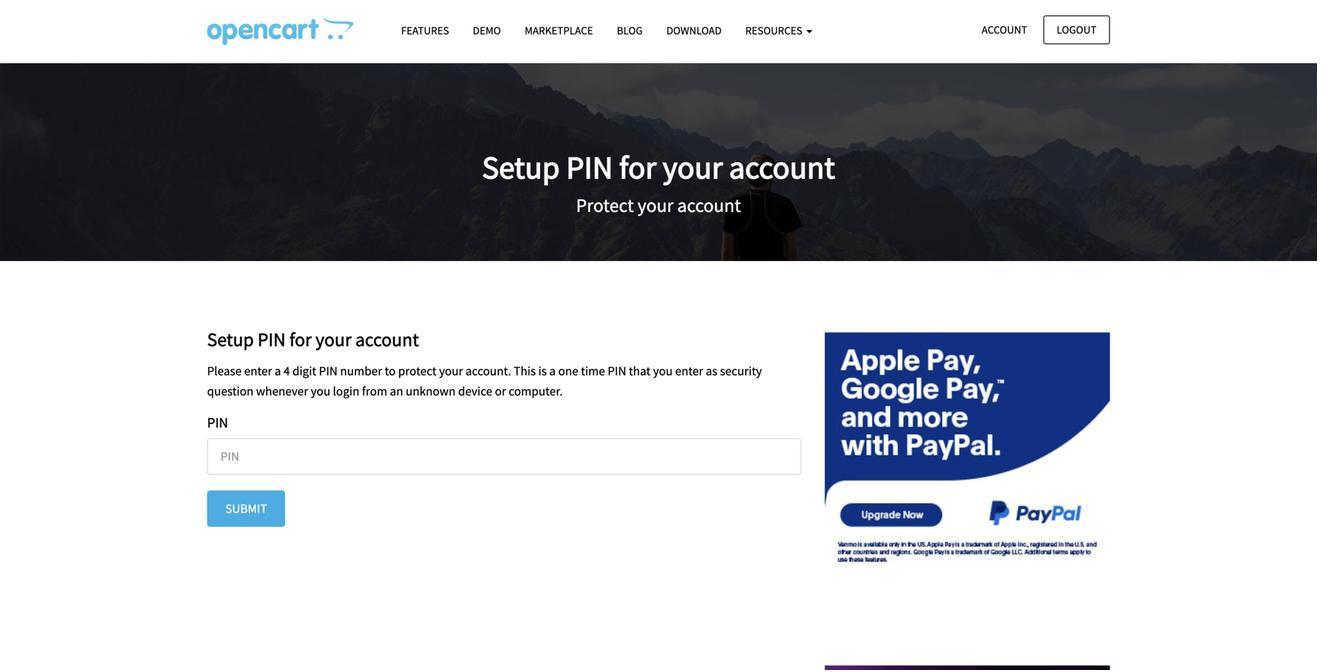 Task type: vqa. For each thing, say whether or not it's contained in the screenshot.
Resources
yes



Task type: locate. For each thing, give the bounding box(es) containing it.
from
[[362, 384, 387, 400]]

0 vertical spatial for
[[619, 147, 656, 187]]

protect
[[576, 194, 634, 217]]

device
[[458, 384, 492, 400]]

blog link
[[605, 17, 655, 44]]

enter left as
[[675, 363, 703, 379]]

1 horizontal spatial enter
[[675, 363, 703, 379]]

for inside setup pin for your account protect your account
[[619, 147, 656, 187]]

submit
[[225, 501, 267, 517]]

setup inside setup pin for your account protect your account
[[482, 147, 560, 187]]

0 horizontal spatial setup
[[207, 328, 254, 352]]

0 vertical spatial setup
[[482, 147, 560, 187]]

4
[[284, 363, 290, 379]]

one
[[558, 363, 578, 379]]

1 vertical spatial you
[[311, 384, 330, 400]]

unknown
[[406, 384, 456, 400]]

you left login
[[311, 384, 330, 400]]

account link
[[968, 15, 1041, 44]]

pin
[[566, 147, 613, 187], [258, 328, 286, 352], [319, 363, 338, 379], [608, 363, 626, 379], [207, 414, 228, 432]]

account
[[982, 23, 1027, 37]]

0 vertical spatial account
[[729, 147, 835, 187]]

enter
[[244, 363, 272, 379], [675, 363, 703, 379]]

paypal blog image
[[825, 309, 1110, 594]]

an
[[390, 384, 403, 400]]

enter left 4
[[244, 363, 272, 379]]

to
[[385, 363, 396, 379]]

1 vertical spatial setup
[[207, 328, 254, 352]]

1 vertical spatial for
[[290, 328, 312, 352]]

pin up 4
[[258, 328, 286, 352]]

account.
[[466, 363, 511, 379]]

account pin image
[[207, 17, 354, 45]]

1 horizontal spatial a
[[549, 363, 556, 379]]

a left 4
[[275, 363, 281, 379]]

account
[[729, 147, 835, 187], [677, 194, 741, 217], [355, 328, 419, 352]]

download
[[667, 23, 722, 38]]

1 horizontal spatial for
[[619, 147, 656, 187]]

for for setup pin for your account protect your account
[[619, 147, 656, 187]]

1 horizontal spatial setup
[[482, 147, 560, 187]]

setup pin for your account
[[207, 328, 419, 352]]

you
[[653, 363, 673, 379], [311, 384, 330, 400]]

1 horizontal spatial you
[[653, 363, 673, 379]]

pin up protect
[[566, 147, 613, 187]]

for up digit
[[290, 328, 312, 352]]

0 horizontal spatial enter
[[244, 363, 272, 379]]

digit
[[292, 363, 316, 379]]

0 horizontal spatial you
[[311, 384, 330, 400]]

demo
[[473, 23, 501, 38]]

a right is
[[549, 363, 556, 379]]

0 horizontal spatial for
[[290, 328, 312, 352]]

protect
[[398, 363, 437, 379]]

blog
[[617, 23, 643, 38]]

you right "that"
[[653, 363, 673, 379]]

for up protect
[[619, 147, 656, 187]]

2 vertical spatial account
[[355, 328, 419, 352]]

0 vertical spatial you
[[653, 363, 673, 379]]

computer.
[[509, 384, 563, 400]]

setup
[[482, 147, 560, 187], [207, 328, 254, 352]]

pin down question on the left bottom of the page
[[207, 414, 228, 432]]

0 horizontal spatial a
[[275, 363, 281, 379]]

as
[[706, 363, 718, 379]]

setup for setup pin for your account
[[207, 328, 254, 352]]

marketplace link
[[513, 17, 605, 44]]

a
[[275, 363, 281, 379], [549, 363, 556, 379]]

or
[[495, 384, 506, 400]]

your
[[663, 147, 723, 187], [638, 194, 674, 217], [316, 328, 352, 352], [439, 363, 463, 379]]

for
[[619, 147, 656, 187], [290, 328, 312, 352]]

download link
[[655, 17, 734, 44]]



Task type: describe. For each thing, give the bounding box(es) containing it.
logout link
[[1043, 15, 1110, 44]]

resources
[[746, 23, 805, 38]]

account for setup pin for your account protect your account
[[729, 147, 835, 187]]

PIN password field
[[207, 439, 801, 475]]

security
[[720, 363, 762, 379]]

that
[[629, 363, 651, 379]]

this
[[514, 363, 536, 379]]

demo link
[[461, 17, 513, 44]]

features link
[[389, 17, 461, 44]]

account for setup pin for your account
[[355, 328, 419, 352]]

whenever
[[256, 384, 308, 400]]

resources link
[[734, 17, 825, 44]]

pin left "that"
[[608, 363, 626, 379]]

1 vertical spatial account
[[677, 194, 741, 217]]

2 a from the left
[[549, 363, 556, 379]]

number
[[340, 363, 382, 379]]

question
[[207, 384, 254, 400]]

features
[[401, 23, 449, 38]]

submit button
[[207, 491, 285, 527]]

time
[[581, 363, 605, 379]]

setup for setup pin for your account protect your account
[[482, 147, 560, 187]]

pin right digit
[[319, 363, 338, 379]]

login
[[333, 384, 360, 400]]

logout
[[1057, 23, 1097, 37]]

for for setup pin for your account
[[290, 328, 312, 352]]

2 enter from the left
[[675, 363, 703, 379]]

1 a from the left
[[275, 363, 281, 379]]

please
[[207, 363, 242, 379]]

is
[[538, 363, 547, 379]]

your inside please enter a 4 digit pin number to protect your account. this is a one time pin that you enter as security question whenever you login from an unknown device or computer.
[[439, 363, 463, 379]]

please enter a 4 digit pin number to protect your account. this is a one time pin that you enter as security question whenever you login from an unknown device or computer.
[[207, 363, 762, 400]]

setup pin for your account protect your account
[[482, 147, 835, 217]]

1 enter from the left
[[244, 363, 272, 379]]

marketplace
[[525, 23, 593, 38]]

noda image
[[825, 610, 1110, 671]]

pin inside setup pin for your account protect your account
[[566, 147, 613, 187]]



